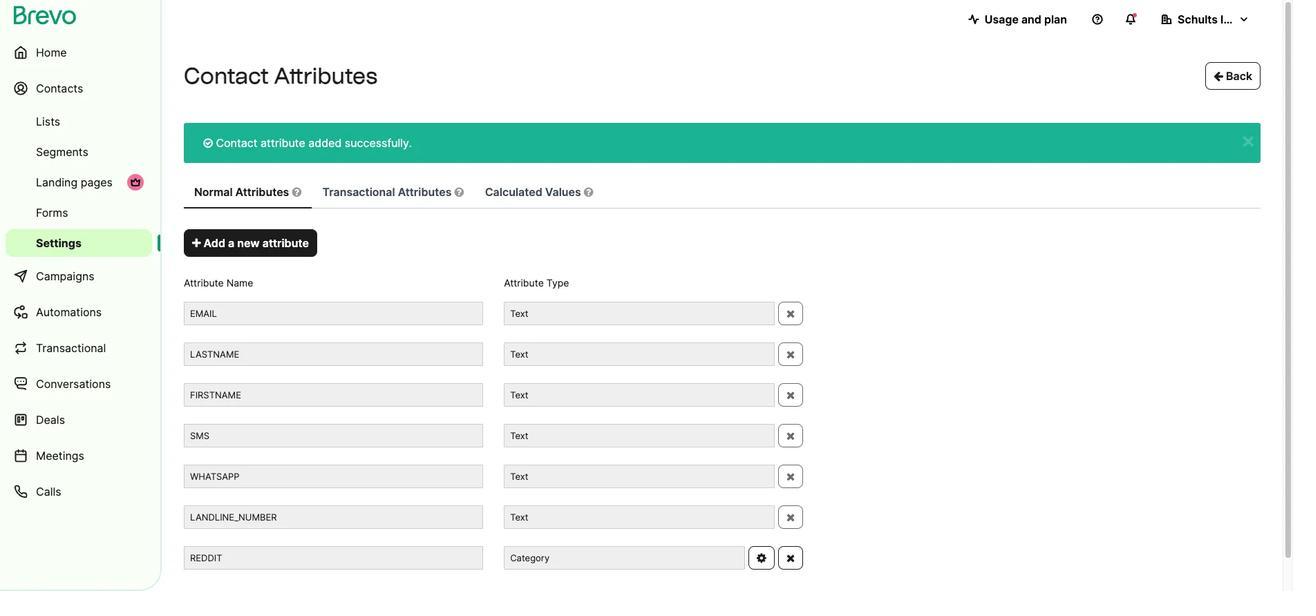 Task type: locate. For each thing, give the bounding box(es) containing it.
1 horizontal spatial question circle image
[[584, 187, 594, 198]]

attributes inside transactional attributes link
[[398, 185, 452, 199]]

attribute left type
[[504, 277, 544, 289]]

schults inc button
[[1151, 6, 1261, 33]]

0 vertical spatial contact
[[184, 63, 269, 89]]

transactional
[[323, 185, 395, 199], [36, 342, 106, 355]]

attribute
[[261, 136, 305, 150], [263, 236, 309, 250]]

attributes right normal
[[236, 185, 289, 199]]

check circle o image
[[203, 138, 213, 149]]

0 horizontal spatial question circle image
[[292, 187, 302, 198]]

attribute type
[[504, 277, 569, 289]]

transactional link
[[6, 332, 152, 365]]

left___rvooi image
[[130, 177, 141, 188]]

times image
[[787, 309, 795, 320], [787, 513, 795, 524], [787, 553, 795, 565]]

attributes for contact attributes
[[274, 63, 378, 89]]

deals link
[[6, 404, 152, 437]]

1 attribute from the left
[[184, 277, 224, 289]]

forms
[[36, 206, 68, 220]]

pages
[[81, 176, 113, 189]]

attribute for attribute type
[[504, 277, 544, 289]]

0 horizontal spatial attribute
[[184, 277, 224, 289]]

calculated values
[[485, 185, 584, 199]]

a
[[228, 236, 235, 250]]

2 attribute from the left
[[504, 277, 544, 289]]

1 horizontal spatial transactional
[[323, 185, 395, 199]]

contacts link
[[6, 72, 152, 105]]

contact for contact attribute added successfully.
[[216, 136, 258, 150]]

1 vertical spatial transactional
[[36, 342, 106, 355]]

inc
[[1221, 12, 1237, 26]]

landing pages link
[[6, 169, 152, 196]]

None text field
[[504, 302, 775, 326], [184, 343, 483, 367], [184, 384, 483, 408], [504, 425, 775, 448], [504, 466, 775, 489], [184, 506, 483, 530], [504, 506, 775, 530], [504, 547, 745, 571], [504, 302, 775, 326], [184, 343, 483, 367], [184, 384, 483, 408], [504, 425, 775, 448], [504, 466, 775, 489], [184, 506, 483, 530], [504, 506, 775, 530], [504, 547, 745, 571]]

automations
[[36, 306, 102, 319]]

question circle image right values
[[584, 187, 594, 198]]

calls link
[[6, 476, 152, 509]]

transactional down successfully.
[[323, 185, 395, 199]]

2 question circle image from the left
[[584, 187, 594, 198]]

transactional for transactional
[[36, 342, 106, 355]]

add
[[204, 236, 225, 250]]

values
[[545, 185, 581, 199]]

1 times image from the top
[[787, 309, 795, 320]]

attribute left the "name"
[[184, 277, 224, 289]]

3 times image from the top
[[787, 431, 795, 442]]

1 vertical spatial times image
[[787, 513, 795, 524]]

cog image
[[757, 553, 767, 565]]

lists link
[[6, 108, 152, 136]]

1 vertical spatial contact
[[216, 136, 258, 150]]

automations link
[[6, 296, 152, 329]]

times image
[[787, 349, 795, 361], [787, 390, 795, 401], [787, 431, 795, 442], [787, 472, 795, 483]]

contact
[[184, 63, 269, 89], [216, 136, 258, 150]]

question circle image down contact attribute added successfully.
[[292, 187, 302, 198]]

attribute right new
[[263, 236, 309, 250]]

0 vertical spatial attribute
[[261, 136, 305, 150]]

attributes for normal attributes
[[236, 185, 289, 199]]

0 vertical spatial transactional
[[323, 185, 395, 199]]

landing
[[36, 176, 78, 189]]

question circle image inside "normal attributes" link
[[292, 187, 302, 198]]

back
[[1224, 69, 1253, 83]]

attributes
[[274, 63, 378, 89], [236, 185, 289, 199], [398, 185, 452, 199]]

transactional down automations
[[36, 342, 106, 355]]

attributes up added
[[274, 63, 378, 89]]

contacts
[[36, 82, 83, 95]]

0 vertical spatial times image
[[787, 309, 795, 320]]

attribute left added
[[261, 136, 305, 150]]

calls
[[36, 485, 61, 499]]

None text field
[[184, 302, 483, 326], [504, 343, 775, 367], [504, 384, 775, 408], [184, 425, 483, 448], [184, 466, 483, 489], [184, 547, 483, 571], [184, 302, 483, 326], [504, 343, 775, 367], [504, 384, 775, 408], [184, 425, 483, 448], [184, 466, 483, 489], [184, 547, 483, 571]]

attribute
[[184, 277, 224, 289], [504, 277, 544, 289]]

question circle image
[[292, 187, 302, 198], [584, 187, 594, 198]]

usage and plan
[[985, 12, 1068, 26]]

question circle image inside "calculated values" link
[[584, 187, 594, 198]]

campaigns link
[[6, 260, 152, 293]]

question circle image for calculated values
[[584, 187, 594, 198]]

2 vertical spatial times image
[[787, 553, 795, 565]]

attributes inside "normal attributes" link
[[236, 185, 289, 199]]

attributes left question circle image
[[398, 185, 452, 199]]

0 horizontal spatial transactional
[[36, 342, 106, 355]]

successfully.
[[345, 136, 412, 150]]

and
[[1022, 12, 1042, 26]]

1 question circle image from the left
[[292, 187, 302, 198]]

settings
[[36, 236, 82, 250]]

added
[[309, 136, 342, 150]]

1 horizontal spatial attribute
[[504, 277, 544, 289]]



Task type: vqa. For each thing, say whether or not it's contained in the screenshot.
option
no



Task type: describe. For each thing, give the bounding box(es) containing it.
settings link
[[6, 230, 152, 257]]

lists
[[36, 115, 60, 129]]

campaigns
[[36, 270, 94, 284]]

transactional for transactional attributes
[[323, 185, 395, 199]]

segments link
[[6, 138, 152, 166]]

contact attributes
[[184, 63, 378, 89]]

calculated
[[485, 185, 543, 199]]

meetings
[[36, 449, 84, 463]]

new
[[237, 236, 260, 250]]

meetings link
[[6, 440, 152, 473]]

transactional attributes
[[323, 185, 455, 199]]

1 vertical spatial attribute
[[263, 236, 309, 250]]

usage and plan button
[[957, 6, 1079, 33]]

4 times image from the top
[[787, 472, 795, 483]]

contact for contact attributes
[[184, 63, 269, 89]]

×
[[1242, 127, 1256, 154]]

forms link
[[6, 199, 152, 227]]

normal attributes link
[[184, 177, 312, 209]]

normal
[[194, 185, 233, 199]]

back link
[[1206, 62, 1261, 90]]

name
[[227, 277, 253, 289]]

conversations link
[[6, 368, 152, 401]]

1 times image from the top
[[787, 349, 795, 361]]

type
[[547, 277, 569, 289]]

2 times image from the top
[[787, 390, 795, 401]]

usage
[[985, 12, 1019, 26]]

conversations
[[36, 378, 111, 391]]

arrow left image
[[1214, 71, 1224, 82]]

add a new attribute
[[201, 236, 309, 250]]

plan
[[1045, 12, 1068, 26]]

schults
[[1178, 12, 1218, 26]]

2 times image from the top
[[787, 513, 795, 524]]

deals
[[36, 414, 65, 427]]

plus image
[[192, 238, 201, 249]]

attribute for attribute name
[[184, 277, 224, 289]]

home
[[36, 46, 67, 59]]

× button
[[1242, 127, 1256, 154]]

transactional attributes link
[[312, 177, 474, 209]]

attribute name
[[184, 277, 253, 289]]

question circle image
[[455, 187, 464, 198]]

schults inc
[[1178, 12, 1237, 26]]

home link
[[6, 36, 152, 69]]

3 times image from the top
[[787, 553, 795, 565]]

normal attributes
[[194, 185, 292, 199]]

add a new attribute link
[[184, 230, 317, 257]]

question circle image for normal attributes
[[292, 187, 302, 198]]

contact attribute added successfully.
[[213, 136, 412, 150]]

segments
[[36, 145, 88, 159]]

calculated values link
[[475, 177, 604, 209]]

landing pages
[[36, 176, 113, 189]]

attributes for transactional attributes
[[398, 185, 452, 199]]



